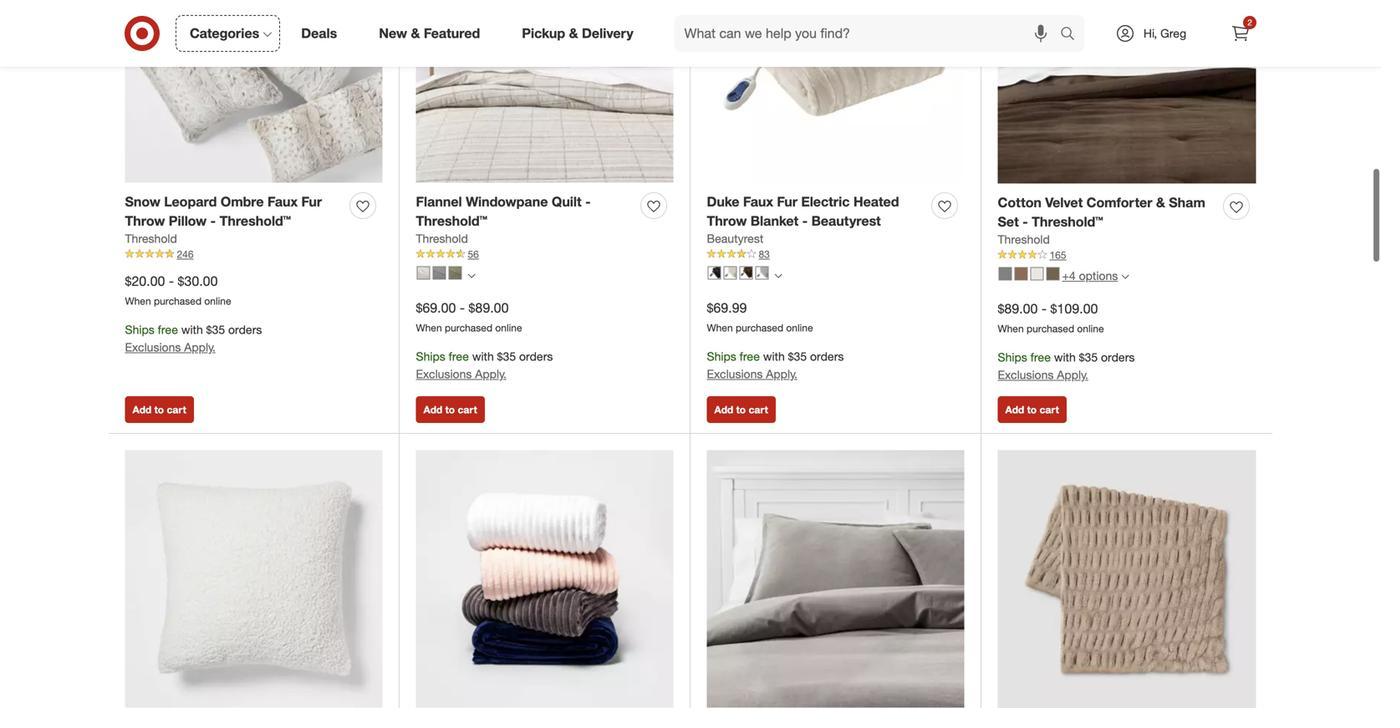 Task type: vqa. For each thing, say whether or not it's contained in the screenshot.
cart
yes



Task type: describe. For each thing, give the bounding box(es) containing it.
exclusions apply. button for $109.00
[[998, 366, 1089, 383]]

threshold for cotton velvet comforter & sham set - threshold™
[[998, 232, 1050, 247]]

faux inside snow leopard ombre faux fur throw pillow - threshold™
[[268, 194, 298, 210]]

apply. for $109.00
[[1057, 367, 1089, 382]]

threshold™ inside snow leopard ombre faux fur throw pillow - threshold™
[[220, 213, 291, 229]]

when for $89.00 - $109.00
[[998, 322, 1024, 335]]

$69.00
[[416, 300, 456, 316]]

comforter
[[1087, 194, 1153, 211]]

add to cart button for $30.00
[[125, 396, 194, 423]]

threshold link for flannel windowpane quilt - threshold™
[[416, 230, 468, 247]]

sham
[[1169, 194, 1206, 211]]

add for $109.00
[[1005, 403, 1025, 416]]

leopard
[[164, 194, 217, 210]]

black image
[[708, 266, 721, 280]]

56
[[468, 248, 479, 261]]

exclusions apply. button for purchased
[[707, 366, 798, 382]]

threshold for snow leopard ombre faux fur throw pillow - threshold™
[[125, 231, 177, 246]]

new & featured
[[379, 25, 480, 41]]

greg
[[1161, 26, 1187, 41]]

set
[[998, 213, 1019, 230]]

with for purchased
[[763, 349, 785, 364]]

246 link
[[125, 247, 383, 262]]

brown image
[[740, 266, 753, 280]]

to for purchased
[[736, 403, 746, 416]]

ivory image
[[724, 266, 737, 280]]

with for $89.00
[[472, 349, 494, 364]]

add to cart for purchased
[[714, 403, 768, 416]]

83
[[759, 248, 770, 261]]

options
[[1079, 268, 1118, 283]]

$35 for purchased
[[788, 349, 807, 364]]

What can we help you find? suggestions appear below search field
[[674, 15, 1064, 52]]

$69.99
[[707, 300, 747, 316]]

free for $89.00
[[449, 349, 469, 364]]

heated
[[854, 194, 899, 210]]

threshold™ inside flannel windowpane quilt - threshold™
[[416, 213, 487, 229]]

hi, greg
[[1144, 26, 1187, 41]]

snow
[[125, 194, 160, 210]]

new
[[379, 25, 407, 41]]

all colors image for $69.00
[[468, 272, 475, 280]]

ships free with $35 orders exclusions apply. for $89.00
[[416, 349, 553, 381]]

cotton
[[998, 194, 1042, 211]]

exclusions for $89.00
[[416, 366, 472, 381]]

blanket
[[751, 213, 799, 229]]

free for purchased
[[740, 349, 760, 364]]

all colors element for $69.00
[[468, 270, 475, 280]]

orders for $109.00
[[1101, 350, 1135, 365]]

0 horizontal spatial dark green image
[[449, 266, 462, 280]]

throw for snow
[[125, 213, 165, 229]]

all colors element for $69.99
[[775, 270, 782, 280]]

online for $20.00 - $30.00
[[204, 295, 231, 307]]

velvet
[[1045, 194, 1083, 211]]

165 link
[[998, 248, 1256, 263]]

when for $20.00 - $30.00
[[125, 295, 151, 307]]

$35 for $89.00
[[497, 349, 516, 364]]

- inside snow leopard ombre faux fur throw pillow - threshold™
[[210, 213, 216, 229]]

add to cart for $89.00
[[424, 403, 477, 416]]

add to cart for $30.00
[[133, 403, 186, 416]]

cart for $30.00
[[167, 403, 186, 416]]

with for $109.00
[[1054, 350, 1076, 365]]

- inside cotton velvet comforter & sham set - threshold™
[[1023, 213, 1028, 230]]

all colors image for $69.99
[[775, 272, 782, 280]]

1 vertical spatial beautyrest
[[707, 231, 764, 246]]

orders for $30.00
[[228, 322, 262, 337]]

duke faux fur electric heated throw blanket - beautyrest
[[707, 194, 899, 229]]

quilt
[[552, 194, 582, 210]]

flannel
[[416, 194, 462, 210]]

categories
[[190, 25, 259, 41]]

with for $30.00
[[181, 322, 203, 337]]

flannel windowpane quilt - threshold™
[[416, 194, 591, 229]]

to for $89.00
[[445, 403, 455, 416]]

beautyrest inside duke faux fur electric heated throw blanket - beautyrest
[[812, 213, 881, 229]]

- inside flannel windowpane quilt - threshold™
[[585, 194, 591, 210]]

add to cart button for $109.00
[[998, 396, 1067, 423]]

orders for purchased
[[810, 349, 844, 364]]

threshold™ inside cotton velvet comforter & sham set - threshold™
[[1032, 213, 1103, 230]]

categories link
[[176, 15, 280, 52]]

cart for $109.00
[[1040, 403, 1059, 416]]

ships for $69.00
[[416, 349, 445, 364]]

+4 options
[[1062, 268, 1118, 283]]

exclusions apply. button for $89.00
[[416, 366, 507, 382]]

orders for $89.00
[[519, 349, 553, 364]]

snow leopard ombre faux fur throw pillow - threshold™ link
[[125, 192, 343, 230]]

fur inside duke faux fur electric heated throw blanket - beautyrest
[[777, 194, 798, 210]]

add for $89.00
[[424, 403, 443, 416]]

$89.00 inside $69.00 - $89.00 when purchased online
[[469, 300, 509, 316]]

beautyrest link
[[707, 230, 764, 247]]

purchased for $89.00
[[1027, 322, 1075, 335]]

$35 for $109.00
[[1079, 350, 1098, 365]]

free for $30.00
[[158, 322, 178, 337]]

all colors + 4 more colors element
[[1121, 271, 1129, 281]]

pickup & delivery link
[[508, 15, 654, 52]]

cart for purchased
[[749, 403, 768, 416]]

gray image
[[755, 266, 769, 280]]

exclusions apply. button for $30.00
[[125, 339, 216, 356]]

charcoal image
[[999, 267, 1012, 280]]

83 link
[[707, 247, 965, 262]]

threshold link for cotton velvet comforter & sham set - threshold™
[[998, 231, 1050, 248]]

faux inside duke faux fur electric heated throw blanket - beautyrest
[[743, 194, 773, 210]]

pickup
[[522, 25, 565, 41]]



Task type: locate. For each thing, give the bounding box(es) containing it.
ships free with $35 orders exclusions apply. for purchased
[[707, 349, 844, 381]]

solid velvet duvet cover & sham set - threshold™ image
[[707, 450, 965, 708], [707, 450, 965, 708]]

purchased inside $89.00 - $109.00 when purchased online
[[1027, 322, 1075, 335]]

& right pickup on the left top of page
[[569, 25, 578, 41]]

add for purchased
[[714, 403, 734, 416]]

when down $20.00
[[125, 295, 151, 307]]

0 horizontal spatial all colors element
[[468, 270, 475, 280]]

4 add from the left
[[1005, 403, 1025, 416]]

ships for $20.00
[[125, 322, 154, 337]]

purchased down "$109.00"
[[1027, 322, 1075, 335]]

& left sham
[[1156, 194, 1165, 211]]

online for $89.00 - $109.00
[[1077, 322, 1104, 335]]

cognac image
[[1015, 267, 1028, 280]]

pillow
[[169, 213, 207, 229]]

2 all colors image from the left
[[775, 272, 782, 280]]

when inside $89.00 - $109.00 when purchased online
[[998, 322, 1024, 335]]

beautyrest up the 83
[[707, 231, 764, 246]]

ships
[[125, 322, 154, 337], [416, 349, 445, 364], [707, 349, 736, 364], [998, 350, 1027, 365]]

ships down $89.00 - $109.00 when purchased online
[[998, 350, 1027, 365]]

purchased down $69.00
[[445, 322, 493, 334]]

free down $69.99 when purchased online
[[740, 349, 760, 364]]

exclusions for $109.00
[[998, 367, 1054, 382]]

3 add from the left
[[714, 403, 734, 416]]

ships free with $35 orders exclusions apply. down $89.00 - $109.00 when purchased online
[[998, 350, 1135, 382]]

exclusions down $69.99 when purchased online
[[707, 366, 763, 381]]

add to cart button for purchased
[[707, 396, 776, 423]]

$35 down $69.99 when purchased online
[[788, 349, 807, 364]]

free down $20.00 - $30.00 when purchased online
[[158, 322, 178, 337]]

search
[[1053, 27, 1093, 43]]

1 to from the left
[[154, 403, 164, 416]]

2 faux from the left
[[743, 194, 773, 210]]

$35
[[206, 322, 225, 337], [497, 349, 516, 364], [788, 349, 807, 364], [1079, 350, 1098, 365]]

purchased
[[154, 295, 202, 307], [445, 322, 493, 334], [736, 322, 784, 334], [1027, 322, 1075, 335]]

add to cart button
[[125, 396, 194, 423], [416, 396, 485, 423], [707, 396, 776, 423], [998, 396, 1067, 423]]

& inside cotton velvet comforter & sham set - threshold™
[[1156, 194, 1165, 211]]

4 add to cart from the left
[[1005, 403, 1059, 416]]

+4
[[1062, 268, 1076, 283]]

exclusions apply. button down $89.00 - $109.00 when purchased online
[[998, 366, 1089, 383]]

exclusions for $30.00
[[125, 340, 181, 354]]

when down $69.00
[[416, 322, 442, 334]]

- down electric
[[802, 213, 808, 229]]

1 horizontal spatial threshold
[[416, 231, 468, 246]]

delivery
[[582, 25, 634, 41]]

ships for $89.00
[[998, 350, 1027, 365]]

2 add from the left
[[424, 403, 443, 416]]

ships free with $35 orders exclusions apply. down $20.00 - $30.00 when purchased online
[[125, 322, 262, 354]]

& for new
[[411, 25, 420, 41]]

2
[[1248, 17, 1252, 28]]

$35 down '$30.00'
[[206, 322, 225, 337]]

$20.00 - $30.00 when purchased online
[[125, 273, 231, 307]]

- right set
[[1023, 213, 1028, 230]]

0 vertical spatial beautyrest
[[812, 213, 881, 229]]

1 fur from the left
[[301, 194, 322, 210]]

add for $30.00
[[133, 403, 152, 416]]

4 to from the left
[[1027, 403, 1037, 416]]

online inside $69.00 - $89.00 when purchased online
[[495, 322, 522, 334]]

online inside $20.00 - $30.00 when purchased online
[[204, 295, 231, 307]]

1 horizontal spatial dark green image
[[1046, 267, 1060, 280]]

2 to from the left
[[445, 403, 455, 416]]

faux up blanket
[[743, 194, 773, 210]]

pickup & delivery
[[522, 25, 634, 41]]

exclusions apply. button
[[125, 339, 216, 356], [416, 366, 507, 382], [707, 366, 798, 382], [998, 366, 1089, 383]]

charcoal gray image
[[433, 266, 446, 280]]

$109.00
[[1051, 300, 1098, 317]]

with down $20.00 - $30.00 when purchased online
[[181, 322, 203, 337]]

throw inside duke faux fur electric heated throw blanket - beautyrest
[[707, 213, 747, 229]]

online
[[204, 295, 231, 307], [495, 322, 522, 334], [786, 322, 813, 334], [1077, 322, 1104, 335]]

$35 for $30.00
[[206, 322, 225, 337]]

ships free with $35 orders exclusions apply. for $30.00
[[125, 322, 262, 354]]

1 horizontal spatial throw
[[707, 213, 747, 229]]

exclusions apply. button down $69.00 - $89.00 when purchased online
[[416, 366, 507, 382]]

search button
[[1053, 15, 1093, 55]]

ribbed plush bed blanket - room essentials™ image
[[416, 450, 674, 708], [416, 450, 674, 708]]

0 horizontal spatial all colors image
[[468, 272, 475, 280]]

$35 down "$109.00"
[[1079, 350, 1098, 365]]

cream image
[[417, 266, 430, 280]]

2 horizontal spatial &
[[1156, 194, 1165, 211]]

snow leopard ombre faux fur throw pillow - threshold™ image
[[125, 0, 383, 183], [125, 0, 383, 183]]

snow leopard ombre faux fur throw pillow - threshold™
[[125, 194, 322, 229]]

$69.00 - $89.00 when purchased online
[[416, 300, 522, 334]]

purchased inside $20.00 - $30.00 when purchased online
[[154, 295, 202, 307]]

2 horizontal spatial threshold™
[[1032, 213, 1103, 230]]

add
[[133, 403, 152, 416], [424, 403, 443, 416], [714, 403, 734, 416], [1005, 403, 1025, 416]]

- left "$109.00"
[[1042, 300, 1047, 317]]

apply.
[[184, 340, 216, 354], [475, 366, 507, 381], [766, 366, 798, 381], [1057, 367, 1089, 382]]

ombre
[[221, 194, 264, 210]]

threshold™ down velvet
[[1032, 213, 1103, 230]]

2 add to cart from the left
[[424, 403, 477, 416]]

- inside $69.00 - $89.00 when purchased online
[[460, 300, 465, 316]]

2 add to cart button from the left
[[416, 396, 485, 423]]

3 add to cart button from the left
[[707, 396, 776, 423]]

& right new
[[411, 25, 420, 41]]

all colors element down 56
[[468, 270, 475, 280]]

ships for $69.99
[[707, 349, 736, 364]]

1 horizontal spatial $89.00
[[998, 300, 1038, 317]]

165
[[1050, 249, 1067, 261]]

faux
[[268, 194, 298, 210], [743, 194, 773, 210]]

with down $69.99 when purchased online
[[763, 349, 785, 364]]

ships free with $35 orders exclusions apply. down $69.99 when purchased online
[[707, 349, 844, 381]]

-
[[585, 194, 591, 210], [210, 213, 216, 229], [802, 213, 808, 229], [1023, 213, 1028, 230], [169, 273, 174, 289], [460, 300, 465, 316], [1042, 300, 1047, 317]]

throw inside snow leopard ombre faux fur throw pillow - threshold™
[[125, 213, 165, 229]]

dark green image right cream image
[[1046, 267, 1060, 280]]

exclusions down $89.00 - $109.00 when purchased online
[[998, 367, 1054, 382]]

with down $69.00 - $89.00 when purchased online
[[472, 349, 494, 364]]

threshold up the "246"
[[125, 231, 177, 246]]

1 all colors image from the left
[[468, 272, 475, 280]]

- inside duke faux fur electric heated throw blanket - beautyrest
[[802, 213, 808, 229]]

246
[[177, 248, 194, 261]]

apply. down $69.99 when purchased online
[[766, 366, 798, 381]]

throw down the snow
[[125, 213, 165, 229]]

- left '$30.00'
[[169, 273, 174, 289]]

threshold link up the "246"
[[125, 230, 177, 247]]

50"x60" ruched faux rabbit fur throw blanket - threshold™ image
[[998, 450, 1256, 708], [998, 450, 1256, 708]]

threshold™
[[220, 213, 291, 229], [416, 213, 487, 229], [1032, 213, 1103, 230]]

$89.00
[[469, 300, 509, 316], [998, 300, 1038, 317]]

threshold up the charcoal gray icon
[[416, 231, 468, 246]]

- right pillow on the top left of page
[[210, 213, 216, 229]]

2 fur from the left
[[777, 194, 798, 210]]

when inside $20.00 - $30.00 when purchased online
[[125, 295, 151, 307]]

when down $69.99
[[707, 322, 733, 334]]

all colors image
[[468, 272, 475, 280], [775, 272, 782, 280]]

free
[[158, 322, 178, 337], [449, 349, 469, 364], [740, 349, 760, 364], [1031, 350, 1051, 365]]

threshold link down set
[[998, 231, 1050, 248]]

hi,
[[1144, 26, 1157, 41]]

3 add to cart from the left
[[714, 403, 768, 416]]

cart for $89.00
[[458, 403, 477, 416]]

0 horizontal spatial threshold™
[[220, 213, 291, 229]]

$89.00 inside $89.00 - $109.00 when purchased online
[[998, 300, 1038, 317]]

duke faux fur electric heated throw blanket - beautyrest image
[[707, 0, 965, 183], [707, 0, 965, 183]]

orders down $89.00 - $109.00 when purchased online
[[1101, 350, 1135, 365]]

add to cart for $109.00
[[1005, 403, 1059, 416]]

purchased inside $69.99 when purchased online
[[736, 322, 784, 334]]

1 all colors element from the left
[[468, 270, 475, 280]]

beautyrest down electric
[[812, 213, 881, 229]]

orders down $69.99 when purchased online
[[810, 349, 844, 364]]

apply. for $30.00
[[184, 340, 216, 354]]

$89.00 right $69.00
[[469, 300, 509, 316]]

$89.00 down cognac icon
[[998, 300, 1038, 317]]

4 cart from the left
[[1040, 403, 1059, 416]]

exclusions down $20.00 - $30.00 when purchased online
[[125, 340, 181, 354]]

apply. down $89.00 - $109.00 when purchased online
[[1057, 367, 1089, 382]]

free down $69.00 - $89.00 when purchased online
[[449, 349, 469, 364]]

ships free with $35 orders exclusions apply.
[[125, 322, 262, 354], [416, 349, 553, 381], [707, 349, 844, 381], [998, 350, 1135, 382]]

exclusions
[[125, 340, 181, 354], [416, 366, 472, 381], [707, 366, 763, 381], [998, 367, 1054, 382]]

$20.00
[[125, 273, 165, 289]]

faux right ombre
[[268, 194, 298, 210]]

new & featured link
[[365, 15, 501, 52]]

when
[[125, 295, 151, 307], [416, 322, 442, 334], [707, 322, 733, 334], [998, 322, 1024, 335]]

0 horizontal spatial faux
[[268, 194, 298, 210]]

- right quilt
[[585, 194, 591, 210]]

when inside $69.99 when purchased online
[[707, 322, 733, 334]]

threshold link for snow leopard ombre faux fur throw pillow - threshold™
[[125, 230, 177, 247]]

purchased inside $69.00 - $89.00 when purchased online
[[445, 322, 493, 334]]

threshold for flannel windowpane quilt - threshold™
[[416, 231, 468, 246]]

&
[[411, 25, 420, 41], [569, 25, 578, 41], [1156, 194, 1165, 211]]

exclusions apply. button down $69.99 when purchased online
[[707, 366, 798, 382]]

& for pickup
[[569, 25, 578, 41]]

& inside new & featured link
[[411, 25, 420, 41]]

flannel windowpane quilt - threshold™ image
[[416, 0, 674, 183], [416, 0, 674, 183]]

cream image
[[1031, 267, 1044, 280]]

deals
[[301, 25, 337, 41]]

0 horizontal spatial beautyrest
[[707, 231, 764, 246]]

featured
[[424, 25, 480, 41]]

4 add to cart button from the left
[[998, 396, 1067, 423]]

cotton velvet comforter & sham set - threshold™
[[998, 194, 1206, 230]]

threshold™ down flannel
[[416, 213, 487, 229]]

apply. down $20.00 - $30.00 when purchased online
[[184, 340, 216, 354]]

ships down $69.00
[[416, 349, 445, 364]]

2 link
[[1222, 15, 1259, 52]]

add to cart button for $89.00
[[416, 396, 485, 423]]

$89.00 - $109.00 when purchased online
[[998, 300, 1104, 335]]

56 link
[[416, 247, 674, 262]]

3 to from the left
[[736, 403, 746, 416]]

0 horizontal spatial &
[[411, 25, 420, 41]]

all colors element right gray image
[[775, 270, 782, 280]]

add to cart
[[133, 403, 186, 416], [424, 403, 477, 416], [714, 403, 768, 416], [1005, 403, 1059, 416]]

1 add to cart from the left
[[133, 403, 186, 416]]

purchased for $69.00
[[445, 322, 493, 334]]

apply. for purchased
[[766, 366, 798, 381]]

- inside $20.00 - $30.00 when purchased online
[[169, 273, 174, 289]]

& inside pickup & delivery link
[[569, 25, 578, 41]]

exclusions down $69.00 - $89.00 when purchased online
[[416, 366, 472, 381]]

1 cart from the left
[[167, 403, 186, 416]]

duke
[[707, 194, 740, 210]]

all colors image down 56
[[468, 272, 475, 280]]

purchased down '$30.00'
[[154, 295, 202, 307]]

apply. down $69.00 - $89.00 when purchased online
[[475, 366, 507, 381]]

1 faux from the left
[[268, 194, 298, 210]]

beautyrest
[[812, 213, 881, 229], [707, 231, 764, 246]]

dark green image
[[449, 266, 462, 280], [1046, 267, 1060, 280]]

fur inside snow leopard ombre faux fur throw pillow - threshold™
[[301, 194, 322, 210]]

- inside $89.00 - $109.00 when purchased online
[[1042, 300, 1047, 317]]

ships free with $35 orders exclusions apply. down $69.00 - $89.00 when purchased online
[[416, 349, 553, 381]]

all colors image right gray image
[[775, 272, 782, 280]]

online for $69.00 - $89.00
[[495, 322, 522, 334]]

when for $69.00 - $89.00
[[416, 322, 442, 334]]

2 cart from the left
[[458, 403, 477, 416]]

cart
[[167, 403, 186, 416], [458, 403, 477, 416], [749, 403, 768, 416], [1040, 403, 1059, 416]]

ships down $69.99
[[707, 349, 736, 364]]

fur up blanket
[[777, 194, 798, 210]]

- right $69.00
[[460, 300, 465, 316]]

windowpane
[[466, 194, 548, 210]]

1 horizontal spatial beautyrest
[[812, 213, 881, 229]]

dark green image right the charcoal gray icon
[[449, 266, 462, 280]]

when down charcoal 'image' on the top right of page
[[998, 322, 1024, 335]]

1 horizontal spatial threshold link
[[416, 230, 468, 247]]

all colors + 4 more colors image
[[1121, 273, 1129, 281]]

2 throw from the left
[[707, 213, 747, 229]]

cotton velvet comforter & sham set - threshold™ image
[[998, 0, 1256, 183], [998, 0, 1256, 183]]

throw
[[125, 213, 165, 229], [707, 213, 747, 229]]

throw down the duke
[[707, 213, 747, 229]]

$35 down $69.00 - $89.00 when purchased online
[[497, 349, 516, 364]]

1 horizontal spatial all colors image
[[775, 272, 782, 280]]

to for $109.00
[[1027, 403, 1037, 416]]

with down $89.00 - $109.00 when purchased online
[[1054, 350, 1076, 365]]

ships down $20.00
[[125, 322, 154, 337]]

ships free with $35 orders exclusions apply. for $109.00
[[998, 350, 1135, 382]]

1 throw from the left
[[125, 213, 165, 229]]

1 horizontal spatial all colors element
[[775, 270, 782, 280]]

1 horizontal spatial fur
[[777, 194, 798, 210]]

free for $109.00
[[1031, 350, 1051, 365]]

to for $30.00
[[154, 403, 164, 416]]

threshold link up the charcoal gray icon
[[416, 230, 468, 247]]

duke faux fur electric heated throw blanket - beautyrest link
[[707, 192, 925, 230]]

$69.99 when purchased online
[[707, 300, 813, 334]]

2 horizontal spatial threshold
[[998, 232, 1050, 247]]

0 horizontal spatial fur
[[301, 194, 322, 210]]

fur right ombre
[[301, 194, 322, 210]]

orders
[[228, 322, 262, 337], [519, 349, 553, 364], [810, 349, 844, 364], [1101, 350, 1135, 365]]

online inside $89.00 - $109.00 when purchased online
[[1077, 322, 1104, 335]]

cotton velvet comforter & sham set - threshold™ link
[[998, 193, 1217, 231]]

+4 options button
[[991, 262, 1137, 289]]

flannel windowpane quilt - threshold™ link
[[416, 192, 634, 230]]

purchased down $69.99
[[736, 322, 784, 334]]

$30.00
[[178, 273, 218, 289]]

1 add to cart button from the left
[[125, 396, 194, 423]]

threshold link
[[125, 230, 177, 247], [416, 230, 468, 247], [998, 231, 1050, 248]]

1 horizontal spatial threshold™
[[416, 213, 487, 229]]

electric
[[801, 194, 850, 210]]

1 horizontal spatial faux
[[743, 194, 773, 210]]

0 horizontal spatial $89.00
[[469, 300, 509, 316]]

threshold™ down ombre
[[220, 213, 291, 229]]

0 horizontal spatial threshold
[[125, 231, 177, 246]]

free down $89.00 - $109.00 when purchased online
[[1031, 350, 1051, 365]]

2 horizontal spatial threshold link
[[998, 231, 1050, 248]]

fur
[[301, 194, 322, 210], [777, 194, 798, 210]]

3 cart from the left
[[749, 403, 768, 416]]

to
[[154, 403, 164, 416], [445, 403, 455, 416], [736, 403, 746, 416], [1027, 403, 1037, 416]]

all colors element
[[468, 270, 475, 280], [775, 270, 782, 280]]

1 add from the left
[[133, 403, 152, 416]]

orders down $69.00 - $89.00 when purchased online
[[519, 349, 553, 364]]

online inside $69.99 when purchased online
[[786, 322, 813, 334]]

deals link
[[287, 15, 358, 52]]

throw for duke
[[707, 213, 747, 229]]

orders down 246 link
[[228, 322, 262, 337]]

exclusions for purchased
[[707, 366, 763, 381]]

when inside $69.00 - $89.00 when purchased online
[[416, 322, 442, 334]]

euro traditional cozy sherpa fur decorative throw pillow - threshold™ image
[[125, 450, 383, 708], [125, 450, 383, 708]]

0 horizontal spatial threshold link
[[125, 230, 177, 247]]

exclusions apply. button down $20.00 - $30.00 when purchased online
[[125, 339, 216, 356]]

purchased for $20.00
[[154, 295, 202, 307]]

apply. for $89.00
[[475, 366, 507, 381]]

1 horizontal spatial &
[[569, 25, 578, 41]]

threshold down set
[[998, 232, 1050, 247]]

threshold
[[125, 231, 177, 246], [416, 231, 468, 246], [998, 232, 1050, 247]]

0 horizontal spatial throw
[[125, 213, 165, 229]]

with
[[181, 322, 203, 337], [472, 349, 494, 364], [763, 349, 785, 364], [1054, 350, 1076, 365]]

2 all colors element from the left
[[775, 270, 782, 280]]



